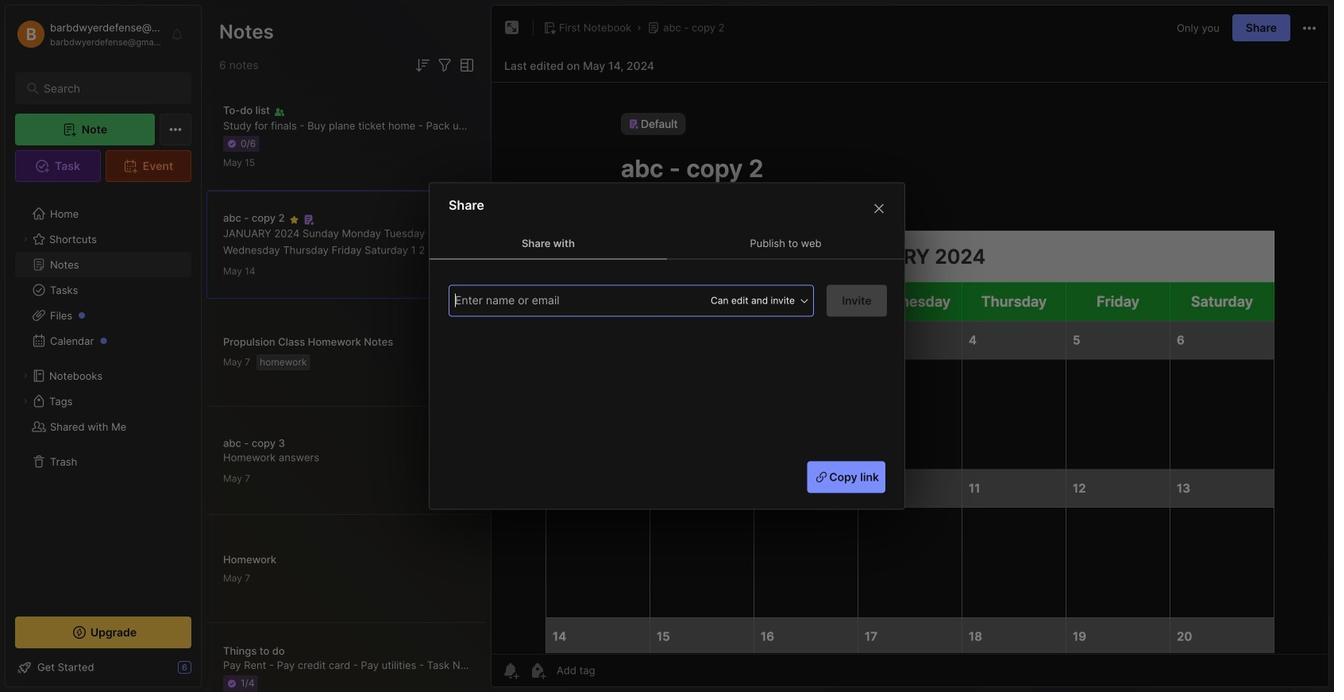 Task type: locate. For each thing, give the bounding box(es) containing it.
expand notebooks image
[[21, 371, 30, 381]]

tab list
[[430, 228, 905, 259]]

tab up select permission field
[[667, 228, 905, 259]]

tree
[[6, 192, 201, 602]]

expand note image
[[503, 18, 522, 37]]

2 tab from the left
[[667, 228, 905, 259]]

note window element
[[491, 5, 1330, 687]]

Note Editor text field
[[492, 82, 1329, 654]]

1 tab from the left
[[430, 228, 667, 259]]

close image
[[870, 199, 889, 218]]

tab up add tag field
[[430, 228, 667, 259]]

None search field
[[44, 79, 170, 98]]

Select permission field
[[681, 294, 811, 308]]

tab
[[430, 228, 667, 259], [667, 228, 905, 259]]



Task type: describe. For each thing, give the bounding box(es) containing it.
add a reminder image
[[501, 661, 520, 680]]

none search field inside main element
[[44, 79, 170, 98]]

Add tag field
[[454, 292, 644, 309]]

Search text field
[[44, 81, 170, 96]]

tree inside main element
[[6, 192, 201, 602]]

expand tags image
[[21, 397, 30, 406]]

main element
[[0, 0, 207, 692]]

add tag image
[[528, 661, 548, 680]]



Task type: vqa. For each thing, say whether or not it's contained in the screenshot.
"Tree"
yes



